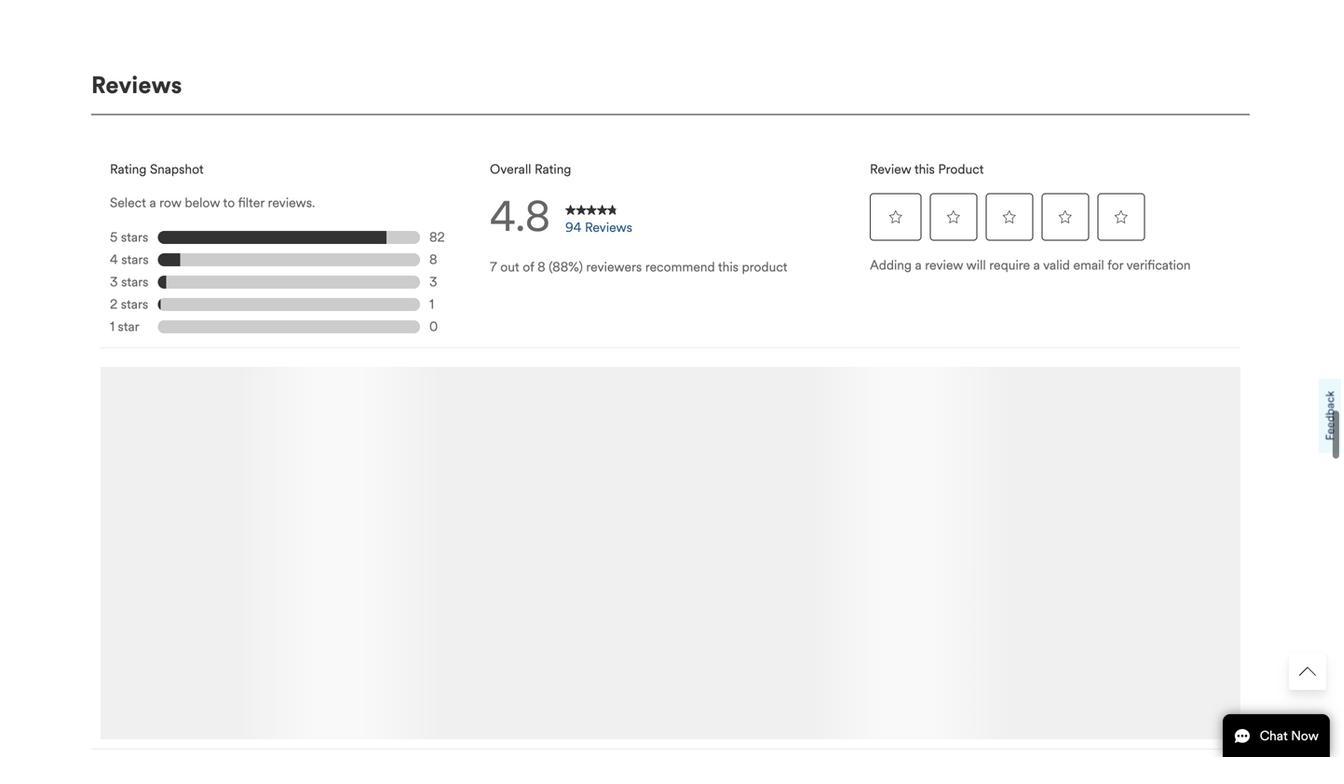 Task type: describe. For each thing, give the bounding box(es) containing it.
stars for 4 stars
[[121, 252, 149, 268]]

this inside overall rating element
[[718, 259, 739, 275]]

5
[[110, 229, 118, 246]]

overall rating element
[[481, 150, 861, 284]]

3 for 3 stars
[[110, 274, 118, 290]]

rating snapshot
[[110, 161, 204, 177]]

2 horizontal spatial a
[[1033, 257, 1040, 273]]

row
[[159, 195, 181, 211]]

reviews.
[[268, 195, 315, 211]]

reviews inside overall rating element
[[585, 219, 632, 236]]

select
[[110, 195, 146, 211]]

1 for 1
[[429, 296, 434, 313]]

overall
[[490, 161, 531, 177]]

4.8
[[490, 191, 550, 242]]

product
[[938, 161, 984, 177]]

1 for 1 star
[[110, 319, 114, 335]]

overall rating
[[490, 161, 571, 177]]

scroll to top image
[[1299, 663, 1316, 680]]

8 inside overall rating element
[[537, 259, 545, 275]]

verification
[[1126, 257, 1191, 273]]

of
[[523, 259, 534, 275]]

product
[[742, 259, 787, 275]]

styled arrow button link
[[1289, 653, 1326, 690]]

0
[[429, 319, 438, 335]]

star
[[118, 319, 139, 335]]

82
[[429, 229, 445, 246]]

valid
[[1043, 257, 1070, 273]]

2 stars
[[110, 296, 148, 313]]

1 rating from the left
[[110, 161, 147, 177]]

stars for 3 stars
[[121, 274, 149, 290]]

select a row below to filter reviews.
[[110, 195, 315, 211]]

review
[[925, 257, 963, 273]]

3 for 3
[[429, 274, 437, 290]]

require
[[989, 257, 1030, 273]]

rating is 0 (out of 5 stars). group
[[870, 189, 1149, 245]]

94
[[565, 219, 582, 236]]

(88%)
[[549, 259, 583, 275]]



Task type: locate. For each thing, give the bounding box(es) containing it.
1 horizontal spatial this
[[914, 161, 935, 177]]

review
[[870, 161, 911, 177]]

reviews right 94 on the left
[[585, 219, 632, 236]]

stars right 5
[[121, 229, 148, 246]]

stars right 2
[[121, 296, 148, 313]]

review this product
[[870, 161, 984, 177]]

0 horizontal spatial reviews
[[91, 71, 182, 99]]

1 horizontal spatial 8
[[537, 259, 545, 275]]

rating right overall
[[535, 161, 571, 177]]

1 horizontal spatial 1
[[429, 296, 434, 313]]

2 3 from the left
[[429, 274, 437, 290]]

0 horizontal spatial rating
[[110, 161, 147, 177]]

this
[[914, 161, 935, 177], [718, 259, 739, 275]]

out
[[500, 259, 519, 275]]

rating
[[110, 161, 147, 177], [535, 161, 571, 177]]

3 up 0
[[429, 274, 437, 290]]

a for select
[[149, 195, 156, 211]]

8 right of
[[537, 259, 545, 275]]

stars for 5 stars
[[121, 229, 148, 246]]

1
[[429, 296, 434, 313], [110, 319, 114, 335]]

8
[[429, 252, 437, 268], [537, 259, 545, 275]]

0 vertical spatial this
[[914, 161, 935, 177]]

94 reviews
[[565, 219, 632, 236]]

0 vertical spatial reviews
[[91, 71, 182, 99]]

a left the valid
[[1033, 257, 1040, 273]]

4 stars
[[110, 252, 149, 268]]

to
[[223, 195, 235, 211]]

stars
[[121, 229, 148, 246], [121, 252, 149, 268], [121, 274, 149, 290], [121, 296, 148, 313]]

0 horizontal spatial 3
[[110, 274, 118, 290]]

rating inside overall rating element
[[535, 161, 571, 177]]

8 inside rating snapshot group
[[429, 252, 437, 268]]

email
[[1073, 257, 1104, 273]]

94 reviews link
[[555, 194, 643, 249]]

1 star
[[110, 319, 139, 335]]

1 vertical spatial this
[[718, 259, 739, 275]]

8 down 82
[[429, 252, 437, 268]]

this left the product
[[718, 259, 739, 275]]

rating snapshot group
[[110, 226, 471, 338]]

reviewers
[[586, 259, 642, 275]]

1 horizontal spatial reviews
[[585, 219, 632, 236]]

1 left 'star'
[[110, 319, 114, 335]]

4
[[110, 252, 118, 268]]

1 up 0
[[429, 296, 434, 313]]

below
[[185, 195, 220, 211]]

1 horizontal spatial a
[[915, 257, 922, 273]]

stars for 2 stars
[[121, 296, 148, 313]]

stars down 4 stars at the top left of the page
[[121, 274, 149, 290]]

0 horizontal spatial 1
[[110, 319, 114, 335]]

1 vertical spatial reviews
[[585, 219, 632, 236]]

a for adding
[[915, 257, 922, 273]]

filter
[[238, 195, 264, 211]]

1 3 from the left
[[110, 274, 118, 290]]

3 stars
[[110, 274, 149, 290]]

rating up select
[[110, 161, 147, 177]]

0 horizontal spatial a
[[149, 195, 156, 211]]

a left the review
[[915, 257, 922, 273]]

stars right 4
[[121, 252, 149, 268]]

reviews up rating snapshot
[[91, 71, 182, 99]]

1 horizontal spatial rating
[[535, 161, 571, 177]]

this right review
[[914, 161, 935, 177]]

reviews
[[91, 71, 182, 99], [585, 219, 632, 236]]

will
[[966, 257, 986, 273]]

snapshot
[[150, 161, 204, 177]]

1 vertical spatial 1
[[110, 319, 114, 335]]

1 horizontal spatial 3
[[429, 274, 437, 290]]

5 stars
[[110, 229, 148, 246]]

for
[[1107, 257, 1123, 273]]

0 vertical spatial 1
[[429, 296, 434, 313]]

7 out of 8 (88%) reviewers recommend this product
[[490, 259, 787, 275]]

7
[[490, 259, 497, 275]]

recommend
[[645, 259, 715, 275]]

adding a review will require a valid email for verification
[[870, 257, 1191, 273]]

0 horizontal spatial 8
[[429, 252, 437, 268]]

adding
[[870, 257, 912, 273]]

a left row
[[149, 195, 156, 211]]

2
[[110, 296, 118, 313]]

a
[[149, 195, 156, 211], [915, 257, 922, 273], [1033, 257, 1040, 273]]

3
[[110, 274, 118, 290], [429, 274, 437, 290]]

0 horizontal spatial this
[[718, 259, 739, 275]]

3 down 4
[[110, 274, 118, 290]]

2 rating from the left
[[535, 161, 571, 177]]



Task type: vqa. For each thing, say whether or not it's contained in the screenshot.


